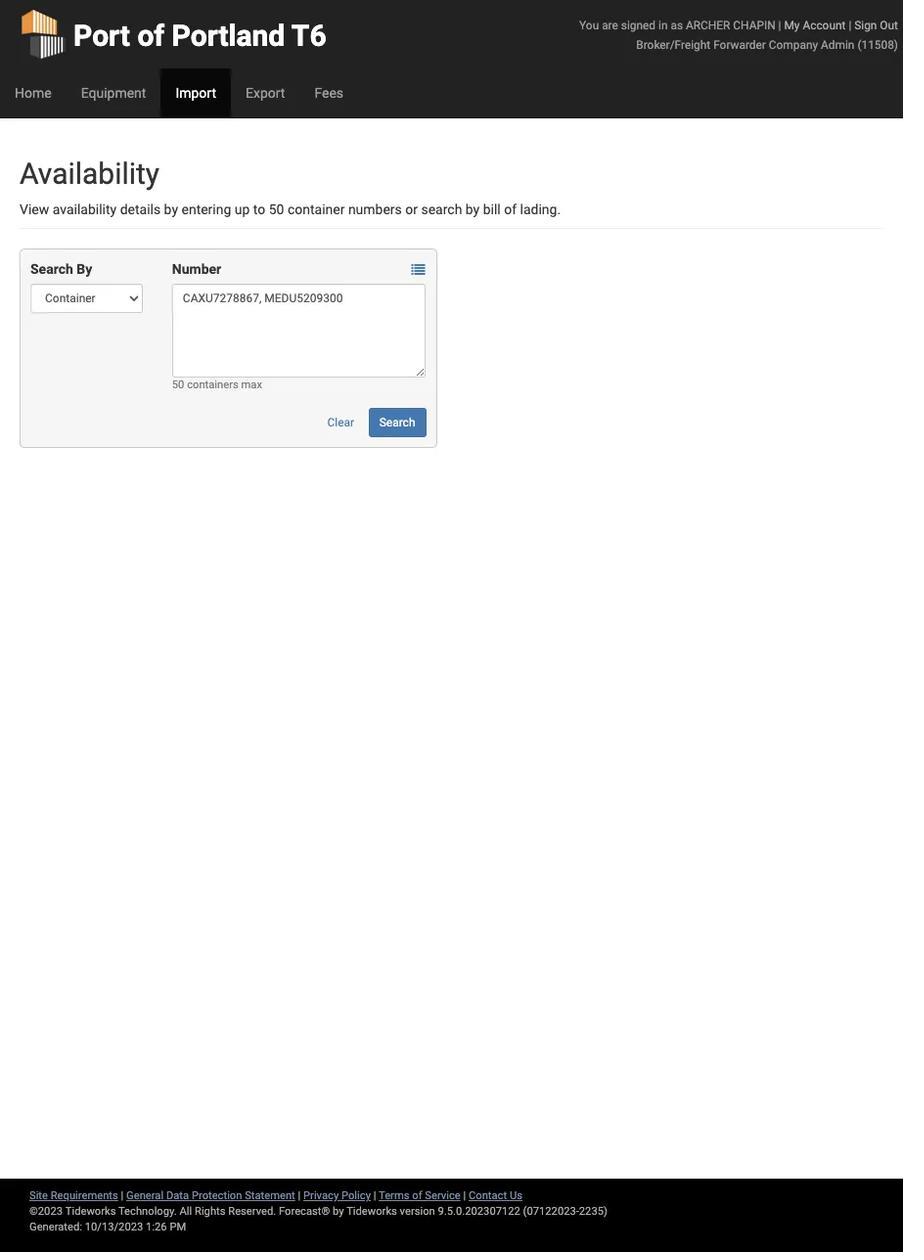 Task type: describe. For each thing, give the bounding box(es) containing it.
contact us link
[[469, 1190, 523, 1203]]

10/13/2023
[[85, 1222, 143, 1234]]

by inside the site requirements | general data protection statement | privacy policy | terms of service | contact us ©2023 tideworks technology. all rights reserved. forecast® by tideworks version 9.5.0.202307122 (07122023-2235) generated: 10/13/2023 1:26 pm
[[333, 1206, 344, 1219]]

t6
[[292, 19, 327, 53]]

(07122023-
[[523, 1206, 579, 1219]]

9.5.0.202307122
[[438, 1206, 521, 1219]]

archer
[[686, 19, 731, 32]]

you
[[580, 19, 599, 32]]

version
[[400, 1206, 435, 1219]]

us
[[510, 1190, 523, 1203]]

generated:
[[29, 1222, 82, 1234]]

fees button
[[300, 69, 358, 117]]

1:26
[[146, 1222, 167, 1234]]

view
[[20, 202, 49, 217]]

| up the tideworks
[[374, 1190, 376, 1203]]

show list image
[[412, 264, 425, 277]]

chapin
[[733, 19, 776, 32]]

1 vertical spatial of
[[504, 202, 517, 217]]

2235)
[[579, 1206, 608, 1219]]

broker/freight
[[637, 38, 711, 52]]

or
[[406, 202, 418, 217]]

search by
[[30, 261, 92, 277]]

view availability details by entering up to 50 container numbers or search by bill of lading.
[[20, 202, 561, 217]]

| up forecast®
[[298, 1190, 301, 1203]]

bill
[[483, 202, 501, 217]]

details
[[120, 202, 161, 217]]

rights
[[195, 1206, 226, 1219]]

up
[[235, 202, 250, 217]]

fees
[[315, 85, 344, 101]]

my account link
[[785, 19, 846, 32]]

port
[[73, 19, 130, 53]]

of inside the site requirements | general data protection statement | privacy policy | terms of service | contact us ©2023 tideworks technology. all rights reserved. forecast® by tideworks version 9.5.0.202307122 (07122023-2235) generated: 10/13/2023 1:26 pm
[[412, 1190, 422, 1203]]

sign
[[855, 19, 878, 32]]

privacy
[[304, 1190, 339, 1203]]

account
[[803, 19, 846, 32]]

import button
[[161, 69, 231, 117]]

forecast®
[[279, 1206, 330, 1219]]

home
[[15, 85, 52, 101]]

service
[[425, 1190, 461, 1203]]

1 vertical spatial 50
[[172, 379, 184, 392]]

availability
[[20, 157, 160, 191]]

privacy policy link
[[304, 1190, 371, 1203]]

equipment button
[[66, 69, 161, 117]]

portland
[[172, 19, 285, 53]]

©2023 tideworks
[[29, 1206, 116, 1219]]

requirements
[[51, 1190, 118, 1203]]

general
[[126, 1190, 164, 1203]]

protection
[[192, 1190, 242, 1203]]

search for search
[[379, 416, 416, 430]]

port of portland t6 link
[[20, 0, 327, 69]]

number
[[172, 261, 221, 277]]

signed
[[621, 19, 656, 32]]

lading.
[[520, 202, 561, 217]]

equipment
[[81, 85, 146, 101]]

search
[[421, 202, 462, 217]]

| left general
[[121, 1190, 124, 1203]]

home button
[[0, 69, 66, 117]]



Task type: vqa. For each thing, say whether or not it's contained in the screenshot.
Data on the bottom left of the page
yes



Task type: locate. For each thing, give the bounding box(es) containing it.
2 horizontal spatial by
[[466, 202, 480, 217]]

sign out link
[[855, 19, 899, 32]]

are
[[602, 19, 619, 32]]

export button
[[231, 69, 300, 117]]

(11508)
[[858, 38, 899, 52]]

data
[[166, 1190, 189, 1203]]

0 vertical spatial search
[[30, 261, 73, 277]]

pm
[[170, 1222, 186, 1234]]

| left my at top
[[779, 19, 782, 32]]

container
[[288, 202, 345, 217]]

0 horizontal spatial search
[[30, 261, 73, 277]]

out
[[880, 19, 899, 32]]

port of portland t6
[[73, 19, 327, 53]]

terms
[[379, 1190, 410, 1203]]

my
[[785, 19, 800, 32]]

0 horizontal spatial 50
[[172, 379, 184, 392]]

50 right the to
[[269, 202, 284, 217]]

max
[[241, 379, 262, 392]]

2 horizontal spatial of
[[504, 202, 517, 217]]

to
[[253, 202, 266, 217]]

site
[[29, 1190, 48, 1203]]

you are signed in as archer chapin | my account | sign out broker/freight forwarder company admin (11508)
[[580, 19, 899, 52]]

terms of service link
[[379, 1190, 461, 1203]]

1 horizontal spatial 50
[[269, 202, 284, 217]]

50 containers max
[[172, 379, 262, 392]]

2 vertical spatial of
[[412, 1190, 422, 1203]]

by down privacy policy link
[[333, 1206, 344, 1219]]

general data protection statement link
[[126, 1190, 295, 1203]]

of up the version
[[412, 1190, 422, 1203]]

1 vertical spatial search
[[379, 416, 416, 430]]

50 left 'containers' on the left top
[[172, 379, 184, 392]]

by right details
[[164, 202, 178, 217]]

search left by
[[30, 261, 73, 277]]

in
[[659, 19, 668, 32]]

statement
[[245, 1190, 295, 1203]]

as
[[671, 19, 683, 32]]

1 horizontal spatial of
[[412, 1190, 422, 1203]]

company
[[769, 38, 818, 52]]

of right bill
[[504, 202, 517, 217]]

1 horizontal spatial search
[[379, 416, 416, 430]]

reserved.
[[228, 1206, 276, 1219]]

containers
[[187, 379, 239, 392]]

clear
[[327, 416, 355, 430]]

search right clear button
[[379, 416, 416, 430]]

of right port
[[137, 19, 165, 53]]

50
[[269, 202, 284, 217], [172, 379, 184, 392]]

search for search by
[[30, 261, 73, 277]]

search inside button
[[379, 416, 416, 430]]

availability
[[53, 202, 117, 217]]

| left sign
[[849, 19, 852, 32]]

contact
[[469, 1190, 507, 1203]]

| up 9.5.0.202307122 on the bottom
[[464, 1190, 466, 1203]]

0 horizontal spatial by
[[164, 202, 178, 217]]

site requirements link
[[29, 1190, 118, 1203]]

Number text field
[[172, 284, 426, 378]]

of
[[137, 19, 165, 53], [504, 202, 517, 217], [412, 1190, 422, 1203]]

forwarder
[[714, 38, 766, 52]]

entering
[[182, 202, 231, 217]]

all
[[180, 1206, 192, 1219]]

policy
[[342, 1190, 371, 1203]]

technology.
[[118, 1206, 177, 1219]]

search
[[30, 261, 73, 277], [379, 416, 416, 430]]

import
[[176, 85, 216, 101]]

|
[[779, 19, 782, 32], [849, 19, 852, 32], [121, 1190, 124, 1203], [298, 1190, 301, 1203], [374, 1190, 376, 1203], [464, 1190, 466, 1203]]

1 horizontal spatial by
[[333, 1206, 344, 1219]]

admin
[[821, 38, 855, 52]]

by left bill
[[466, 202, 480, 217]]

by
[[77, 261, 92, 277]]

site requirements | general data protection statement | privacy policy | terms of service | contact us ©2023 tideworks technology. all rights reserved. forecast® by tideworks version 9.5.0.202307122 (07122023-2235) generated: 10/13/2023 1:26 pm
[[29, 1190, 608, 1234]]

clear button
[[317, 408, 365, 438]]

numbers
[[348, 202, 402, 217]]

0 horizontal spatial of
[[137, 19, 165, 53]]

search button
[[369, 408, 426, 438]]

0 vertical spatial of
[[137, 19, 165, 53]]

export
[[246, 85, 285, 101]]

tideworks
[[347, 1206, 397, 1219]]

0 vertical spatial 50
[[269, 202, 284, 217]]

by
[[164, 202, 178, 217], [466, 202, 480, 217], [333, 1206, 344, 1219]]



